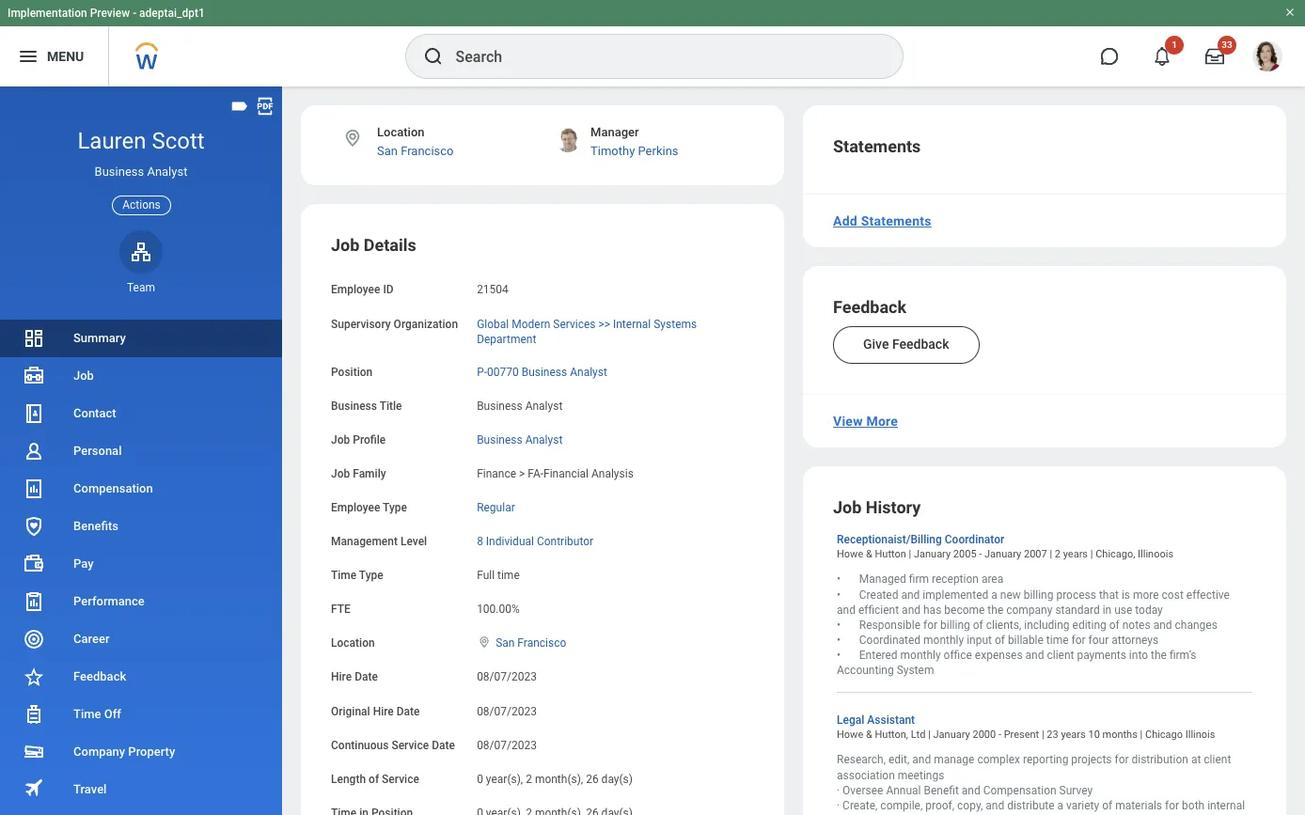 Task type: describe. For each thing, give the bounding box(es) containing it.
created
[[860, 589, 899, 602]]

actions
[[123, 198, 161, 211]]

1 • from the top
[[837, 573, 841, 587]]

is
[[1122, 589, 1131, 602]]

management
[[331, 535, 398, 549]]

location image inside job details group
[[477, 636, 492, 650]]

search image
[[422, 45, 445, 68]]

of inside research, edit, and manage complex reporting projects for distribution at client association meetings · oversee annual benefit and compensation survey · create, compile, proof, copy, and distribute a variety of materials for both internal and external communication, including monthly legal newsletter
[[1103, 799, 1113, 813]]

2 vertical spatial -
[[999, 729, 1002, 741]]

feedback inside list
[[73, 670, 126, 684]]

chicago
[[1146, 729, 1184, 741]]

four
[[1089, 634, 1109, 647]]

1 vertical spatial hire
[[373, 705, 394, 718]]

of up "input"
[[973, 619, 984, 632]]

distribution
[[1132, 754, 1189, 767]]

legal
[[837, 714, 865, 727]]

francisco inside job details group
[[518, 637, 567, 650]]

0 vertical spatial the
[[988, 604, 1004, 617]]

26
[[586, 773, 599, 786]]

day(s)
[[602, 773, 633, 786]]

use
[[1115, 604, 1133, 617]]

length of service
[[331, 773, 419, 786]]

- inside menu banner
[[133, 7, 137, 20]]

complex
[[978, 754, 1021, 767]]

assistant
[[868, 714, 915, 727]]

howe & hutton   |   january 2005 - january 2007 | 2 years | chicago, illinoois
[[837, 549, 1174, 561]]

property
[[128, 745, 175, 759]]

10
[[1089, 729, 1101, 741]]

global
[[477, 318, 509, 331]]

hire date
[[331, 671, 378, 684]]

| left chicago,
[[1091, 549, 1094, 561]]

edit,
[[889, 754, 910, 767]]

date for hire
[[397, 705, 420, 718]]

job for job history
[[834, 498, 862, 517]]

legal assistant link
[[837, 710, 915, 727]]

inbox large image
[[1206, 47, 1225, 66]]

performance
[[73, 595, 145, 609]]

lauren
[[78, 128, 146, 154]]

| right ltd
[[929, 729, 931, 741]]

client inside research, edit, and manage complex reporting projects for distribution at client association meetings · oversee annual benefit and compensation survey · create, compile, proof, copy, and distribute a variety of materials for both internal and external communication, including monthly legal newsletter
[[1205, 754, 1232, 767]]

illinois
[[1186, 729, 1216, 741]]

benefits
[[73, 519, 119, 533]]

employee type
[[331, 501, 407, 515]]

2005
[[954, 549, 977, 561]]

| left 23
[[1042, 729, 1045, 741]]

ltd
[[911, 729, 926, 741]]

business analyst for business analyst link
[[477, 434, 563, 447]]

21504
[[477, 284, 509, 297]]

job history
[[834, 498, 921, 517]]

8 individual contributor
[[477, 535, 594, 549]]

legal
[[1077, 815, 1101, 816]]

history
[[866, 498, 921, 517]]

for down the editing
[[1072, 634, 1086, 647]]

fte
[[331, 603, 351, 616]]

timothy perkins link
[[591, 144, 679, 158]]

type for employee type
[[383, 501, 407, 515]]

benefits image
[[23, 516, 45, 538]]

job details button
[[331, 236, 417, 255]]

id
[[383, 284, 394, 297]]

business title element
[[477, 388, 563, 414]]

client inside • managed firm reception area • created and implemented a new billing process that is more cost effective and efficient and has become the company standard in use today • responsible for billing of clients, including editing of notes and changes • coordinated monthly input of billable time for four attorneys • entered monthly office expenses and client payments into the firm's accounting system
[[1048, 649, 1075, 662]]

and up "meetings"
[[913, 754, 932, 767]]

job for job
[[73, 369, 94, 383]]

0 vertical spatial location image
[[342, 128, 363, 149]]

0 vertical spatial monthly
[[924, 634, 965, 647]]

more
[[867, 414, 899, 429]]

employee id element
[[477, 272, 509, 298]]

individual
[[486, 535, 534, 549]]

0 year(s), 2 month(s), 26 day(s)
[[477, 773, 633, 786]]

& for research, edit, and manage complex reporting projects for distribution at client association meetings
[[866, 729, 873, 741]]

team lauren scott element
[[119, 280, 163, 295]]

san inside job details group
[[496, 637, 515, 650]]

adeptai_dpt1
[[139, 7, 205, 20]]

january up area
[[985, 549, 1022, 561]]

regular
[[477, 501, 515, 515]]

travel link
[[0, 771, 282, 809]]

a inside research, edit, and manage complex reporting projects for distribution at client association meetings · oversee annual benefit and compensation survey · create, compile, proof, copy, and distribute a variety of materials for both internal and external communication, including monthly legal newsletter
[[1058, 799, 1064, 813]]

8 individual contributor link
[[477, 532, 594, 549]]

tag image
[[230, 96, 250, 117]]

analysis
[[592, 468, 634, 481]]

profile
[[353, 434, 386, 447]]

job for job details
[[331, 236, 360, 255]]

add
[[834, 214, 858, 229]]

0 vertical spatial feedback
[[834, 297, 907, 317]]

team link
[[119, 230, 163, 295]]

department
[[477, 333, 537, 346]]

compensation inside list
[[73, 482, 153, 496]]

0
[[477, 773, 483, 786]]

clients,
[[987, 619, 1022, 632]]

personal image
[[23, 440, 45, 463]]

research,
[[837, 754, 886, 767]]

and down billable
[[1026, 649, 1045, 662]]

payments
[[1078, 649, 1127, 662]]

systems
[[654, 318, 697, 331]]

a inside • managed firm reception area • created and implemented a new billing process that is more cost effective and efficient and has become the company standard in use today • responsible for billing of clients, including editing of notes and changes • coordinated monthly input of billable time for four attorneys • entered monthly office expenses and client payments into the firm's accounting system
[[992, 589, 998, 602]]

create,
[[843, 799, 878, 813]]

become
[[945, 604, 985, 617]]

job for job profile
[[331, 434, 350, 447]]

2 · from the top
[[837, 799, 840, 813]]

pay link
[[0, 546, 282, 583]]

1 · from the top
[[837, 784, 840, 797]]

modern
[[512, 318, 551, 331]]

month(s),
[[535, 773, 584, 786]]

compensation link
[[0, 470, 282, 508]]

job for job family
[[331, 468, 350, 481]]

0 vertical spatial service
[[392, 739, 429, 752]]

type for time type
[[359, 569, 384, 583]]

editing
[[1073, 619, 1107, 632]]

more
[[1134, 589, 1160, 602]]

compile,
[[881, 799, 923, 813]]

billable
[[1008, 634, 1044, 647]]

analyst up job family element
[[526, 434, 563, 447]]

standard
[[1056, 604, 1100, 617]]

length of service element
[[477, 762, 633, 787]]

continuous service date element
[[477, 728, 537, 753]]

year(s),
[[486, 773, 523, 786]]

23
[[1047, 729, 1059, 741]]

menu button
[[0, 26, 108, 87]]

firm
[[910, 573, 930, 587]]

coordinated
[[860, 634, 921, 647]]

of inside job details group
[[369, 773, 379, 786]]

travel
[[73, 783, 107, 797]]

1
[[1172, 40, 1178, 50]]

2 inside length of service element
[[526, 773, 532, 786]]

of down in
[[1110, 619, 1120, 632]]

company property image
[[23, 741, 45, 764]]

receptionaist/billing
[[837, 533, 942, 547]]

08/07/2023 for hire date
[[477, 671, 537, 684]]

full time
[[477, 569, 520, 583]]

internal
[[1208, 799, 1246, 813]]

| down receptionaist/billing coordinator
[[909, 549, 912, 561]]

for left both
[[1166, 799, 1180, 813]]

performance link
[[0, 583, 282, 621]]

personal
[[73, 444, 122, 458]]

summary image
[[23, 327, 45, 350]]

33
[[1222, 40, 1233, 50]]

employee for employee type
[[331, 501, 381, 515]]

menu banner
[[0, 0, 1306, 87]]

receptionaist/billing coordinator
[[837, 533, 1005, 547]]

career image
[[23, 628, 45, 651]]

variety
[[1067, 799, 1100, 813]]

job profile
[[331, 434, 386, 447]]

list containing summary
[[0, 320, 282, 809]]

perkins
[[638, 144, 679, 158]]

efficient
[[859, 604, 900, 617]]

management level
[[331, 535, 427, 549]]

francisco inside location san francisco
[[401, 144, 454, 158]]

regular link
[[477, 498, 515, 515]]

statements inside add statements "button"
[[861, 214, 932, 229]]

08/07/2023 for original hire date
[[477, 705, 537, 718]]

full time element
[[477, 566, 520, 583]]

fa-
[[528, 468, 544, 481]]

business up business title element
[[522, 366, 568, 379]]

notifications large image
[[1153, 47, 1172, 66]]



Task type: vqa. For each thing, say whether or not it's contained in the screenshot.


Task type: locate. For each thing, give the bounding box(es) containing it.
details
[[364, 236, 417, 255]]

newsletter
[[1104, 815, 1156, 816]]

0 vertical spatial compensation
[[73, 482, 153, 496]]

1 button
[[1142, 36, 1185, 77]]

1 horizontal spatial time
[[1047, 634, 1069, 647]]

firm's
[[1170, 649, 1197, 662]]

compensation image
[[23, 478, 45, 501]]

job left history
[[834, 498, 862, 517]]

3 08/07/2023 from the top
[[477, 739, 537, 752]]

1 vertical spatial francisco
[[518, 637, 567, 650]]

type up management level
[[383, 501, 407, 515]]

type down management
[[359, 569, 384, 583]]

- right preview
[[133, 7, 137, 20]]

and down today
[[1154, 619, 1173, 632]]

00770
[[487, 366, 519, 379]]

2 horizontal spatial -
[[999, 729, 1002, 741]]

5 • from the top
[[837, 649, 841, 662]]

1 horizontal spatial -
[[980, 549, 983, 561]]

0 horizontal spatial 2
[[526, 773, 532, 786]]

howe for • managed firm reception area
[[837, 549, 864, 561]]

0 horizontal spatial date
[[355, 671, 378, 684]]

and down the firm
[[902, 589, 920, 602]]

job
[[331, 236, 360, 255], [73, 369, 94, 383], [331, 434, 350, 447], [331, 468, 350, 481], [834, 498, 862, 517]]

0 horizontal spatial san
[[377, 144, 398, 158]]

san inside location san francisco
[[377, 144, 398, 158]]

location
[[377, 125, 425, 139], [331, 637, 375, 650]]

1 horizontal spatial time
[[331, 569, 357, 583]]

job image
[[23, 365, 45, 388]]

0 horizontal spatial time
[[73, 707, 101, 722]]

january down receptionaist/billing coordinator
[[914, 549, 951, 561]]

and left has
[[902, 604, 921, 617]]

1 horizontal spatial billing
[[1024, 589, 1054, 602]]

8
[[477, 535, 483, 549]]

feedback right give
[[893, 337, 950, 352]]

2 08/07/2023 from the top
[[477, 705, 537, 718]]

|
[[909, 549, 912, 561], [1050, 549, 1053, 561], [1091, 549, 1094, 561], [929, 729, 931, 741], [1042, 729, 1045, 741], [1141, 729, 1143, 741]]

finance > fa-financial analysis
[[477, 468, 634, 481]]

howe down legal
[[837, 729, 864, 741]]

title
[[380, 400, 402, 413]]

1 vertical spatial client
[[1205, 754, 1232, 767]]

illinoois
[[1139, 549, 1174, 561]]

0 horizontal spatial a
[[992, 589, 998, 602]]

employee for employee id
[[331, 284, 381, 297]]

compensation inside research, edit, and manage complex reporting projects for distribution at client association meetings · oversee annual benefit and compensation survey · create, compile, proof, copy, and distribute a variety of materials for both internal and external communication, including monthly legal newsletter
[[984, 784, 1057, 797]]

business
[[95, 165, 144, 179], [522, 366, 568, 379], [331, 400, 377, 413], [477, 400, 523, 413], [477, 434, 523, 447]]

business analyst for business title element
[[477, 400, 563, 413]]

1 & from the top
[[866, 549, 873, 561]]

date up original hire date
[[355, 671, 378, 684]]

the right the into
[[1152, 649, 1167, 662]]

1 horizontal spatial date
[[397, 705, 420, 718]]

view more button
[[826, 403, 906, 440]]

0 vertical spatial statements
[[834, 136, 921, 156]]

location for location san francisco
[[377, 125, 425, 139]]

monthly inside research, edit, and manage complex reporting projects for distribution at client association meetings · oversee annual benefit and compensation survey · create, compile, proof, copy, and distribute a variety of materials for both internal and external communication, including monthly legal newsletter
[[1034, 815, 1074, 816]]

client left payments at the right bottom of page
[[1048, 649, 1075, 662]]

reporting
[[1024, 754, 1069, 767]]

profile logan mcneil image
[[1253, 41, 1283, 75]]

process
[[1057, 589, 1097, 602]]

1 vertical spatial business analyst
[[477, 400, 563, 413]]

time up the fte
[[331, 569, 357, 583]]

years right 23
[[1062, 729, 1086, 741]]

services
[[553, 318, 596, 331]]

and left efficient
[[837, 604, 856, 617]]

manager
[[591, 125, 639, 139]]

0 vertical spatial time
[[498, 569, 520, 583]]

1 vertical spatial time
[[73, 707, 101, 722]]

1 vertical spatial employee
[[331, 501, 381, 515]]

job up contact
[[73, 369, 94, 383]]

0 horizontal spatial location image
[[342, 128, 363, 149]]

business down 00770
[[477, 400, 523, 413]]

0 vertical spatial employee
[[331, 284, 381, 297]]

3 • from the top
[[837, 619, 841, 632]]

time inside navigation pane region
[[73, 707, 101, 722]]

0 vertical spatial including
[[1025, 619, 1070, 632]]

effective
[[1187, 589, 1231, 602]]

company property
[[73, 745, 175, 759]]

2 & from the top
[[866, 729, 873, 741]]

years for · oversee annual benefit and compensation survey
[[1062, 729, 1086, 741]]

compensation up distribute
[[984, 784, 1057, 797]]

| right months
[[1141, 729, 1143, 741]]

employee
[[331, 284, 381, 297], [331, 501, 381, 515]]

job left details
[[331, 236, 360, 255]]

including down company
[[1025, 619, 1070, 632]]

1 08/07/2023 from the top
[[477, 671, 537, 684]]

0 vertical spatial billing
[[1024, 589, 1054, 602]]

2 employee from the top
[[331, 501, 381, 515]]

1 horizontal spatial francisco
[[518, 637, 567, 650]]

1 vertical spatial compensation
[[984, 784, 1057, 797]]

0 horizontal spatial -
[[133, 7, 137, 20]]

hire right original on the left bottom
[[373, 705, 394, 718]]

location image down the 100.00%
[[477, 636, 492, 650]]

time type
[[331, 569, 384, 583]]

0 vertical spatial a
[[992, 589, 998, 602]]

monthly down distribute
[[1034, 815, 1074, 816]]

internal
[[613, 318, 651, 331]]

employee left 'id'
[[331, 284, 381, 297]]

business down position
[[331, 400, 377, 413]]

1 howe from the top
[[837, 549, 864, 561]]

contact image
[[23, 403, 45, 425]]

navigation pane region
[[0, 87, 282, 816]]

analyst down the scott
[[147, 165, 188, 179]]

1 horizontal spatial the
[[1152, 649, 1167, 662]]

2 vertical spatial business analyst
[[477, 434, 563, 447]]

including inside • managed firm reception area • created and implemented a new billing process that is more cost effective and efficient and has become the company standard in use today • responsible for billing of clients, including editing of notes and changes • coordinated monthly input of billable time for four attorneys • entered monthly office expenses and client payments into the firm's accounting system
[[1025, 619, 1070, 632]]

performance image
[[23, 591, 45, 613]]

feedback inside button
[[893, 337, 950, 352]]

2 howe from the top
[[837, 729, 864, 741]]

benefits link
[[0, 508, 282, 546]]

a down survey
[[1058, 799, 1064, 813]]

give
[[864, 337, 890, 352]]

location inside location san francisco
[[377, 125, 425, 139]]

date for service
[[432, 739, 455, 752]]

compensation down personal
[[73, 482, 153, 496]]

howe left hutton
[[837, 549, 864, 561]]

0 vertical spatial &
[[866, 549, 873, 561]]

1 vertical spatial feedback
[[893, 337, 950, 352]]

time inside job details group
[[331, 569, 357, 583]]

0 vertical spatial 08/07/2023
[[477, 671, 537, 684]]

close environment banner image
[[1285, 7, 1296, 18]]

billing up company
[[1024, 589, 1054, 602]]

analyst inside business title element
[[526, 400, 563, 413]]

0 horizontal spatial time
[[498, 569, 520, 583]]

date up continuous service date
[[397, 705, 420, 718]]

business analyst up >
[[477, 434, 563, 447]]

1 vertical spatial 08/07/2023
[[477, 705, 537, 718]]

job left family
[[331, 468, 350, 481]]

0 vertical spatial location
[[377, 125, 425, 139]]

years
[[1064, 549, 1089, 561], [1062, 729, 1086, 741]]

1 horizontal spatial location
[[377, 125, 425, 139]]

1 employee from the top
[[331, 284, 381, 297]]

employee id
[[331, 284, 394, 297]]

1 vertical spatial billing
[[941, 619, 971, 632]]

new
[[1001, 589, 1022, 602]]

1 vertical spatial type
[[359, 569, 384, 583]]

accounting
[[837, 664, 894, 677]]

1 vertical spatial statements
[[861, 214, 932, 229]]

add statements button
[[826, 202, 940, 240]]

and
[[902, 589, 920, 602], [837, 604, 856, 617], [902, 604, 921, 617], [1154, 619, 1173, 632], [1026, 649, 1045, 662], [913, 754, 932, 767], [962, 784, 981, 797], [986, 799, 1005, 813], [837, 815, 856, 816]]

business up finance
[[477, 434, 523, 447]]

2007
[[1025, 549, 1048, 561]]

0 vertical spatial 2
[[1055, 549, 1061, 561]]

0 horizontal spatial hire
[[331, 671, 352, 684]]

location for location
[[331, 637, 375, 650]]

hire date element
[[477, 660, 537, 685]]

0 vertical spatial date
[[355, 671, 378, 684]]

full
[[477, 569, 495, 583]]

fte element
[[477, 592, 520, 618]]

external
[[859, 815, 899, 816]]

contact
[[73, 406, 116, 421]]

0 horizontal spatial client
[[1048, 649, 1075, 662]]

time in position element
[[477, 796, 633, 816]]

0 vertical spatial type
[[383, 501, 407, 515]]

time left off
[[73, 707, 101, 722]]

monthly up system
[[901, 649, 941, 662]]

p-00770 business analyst link
[[477, 362, 608, 379]]

compensation
[[73, 482, 153, 496], [984, 784, 1057, 797]]

hire
[[331, 671, 352, 684], [373, 705, 394, 718]]

analyst inside navigation pane region
[[147, 165, 188, 179]]

howe for research, edit, and manage complex reporting projects for distribution at client association meetings
[[837, 729, 864, 741]]

years left chicago,
[[1064, 549, 1089, 561]]

manager timothy perkins
[[591, 125, 679, 158]]

1 horizontal spatial location image
[[477, 636, 492, 650]]

and up copy,
[[962, 784, 981, 797]]

0 vertical spatial francisco
[[401, 144, 454, 158]]

1 horizontal spatial san francisco link
[[496, 634, 567, 650]]

travel image
[[23, 778, 45, 800]]

service down continuous service date
[[382, 773, 419, 786]]

time for time off
[[73, 707, 101, 722]]

1 vertical spatial time
[[1047, 634, 1069, 647]]

time inside • managed firm reception area • created and implemented a new billing process that is more cost effective and efficient and has become the company standard in use today • responsible for billing of clients, including editing of notes and changes • coordinated monthly input of billable time for four attorneys • entered monthly office expenses and client payments into the firm's accounting system
[[1047, 634, 1069, 647]]

p-
[[477, 366, 487, 379]]

0 horizontal spatial san francisco link
[[377, 144, 454, 158]]

analyst down "p-00770 business analyst"
[[526, 400, 563, 413]]

lauren scott
[[78, 128, 205, 154]]

hire up original on the left bottom
[[331, 671, 352, 684]]

benefit
[[924, 784, 960, 797]]

implementation
[[8, 7, 87, 20]]

0 vertical spatial years
[[1064, 549, 1089, 561]]

implemented
[[923, 589, 989, 602]]

company property link
[[0, 734, 282, 771]]

1 vertical spatial location image
[[477, 636, 492, 650]]

1 vertical spatial years
[[1062, 729, 1086, 741]]

time right billable
[[1047, 634, 1069, 647]]

time inside job details group
[[498, 569, 520, 583]]

2 right 2007
[[1055, 549, 1061, 561]]

view printable version (pdf) image
[[255, 96, 276, 117]]

2 • from the top
[[837, 589, 841, 602]]

• managed firm reception area • created and implemented a new billing process that is more cost effective and efficient and has become the company standard in use today • responsible for billing of clients, including editing of notes and changes • coordinated monthly input of billable time for four attorneys • entered monthly office expenses and client payments into the firm's accounting system
[[837, 573, 1233, 677]]

location image
[[342, 128, 363, 149], [477, 636, 492, 650]]

0 vertical spatial -
[[133, 7, 137, 20]]

Search Workday  search field
[[456, 36, 864, 77]]

hutton,
[[875, 729, 909, 741]]

including inside research, edit, and manage complex reporting projects for distribution at client association meetings · oversee annual benefit and compensation survey · create, compile, proof, copy, and distribute a variety of materials for both internal and external communication, including monthly legal newsletter
[[985, 815, 1031, 816]]

original hire date element
[[477, 694, 537, 719]]

job details group
[[331, 235, 755, 816]]

employee down job family
[[331, 501, 381, 515]]

business inside navigation pane region
[[95, 165, 144, 179]]

cost
[[1162, 589, 1184, 602]]

of up the newsletter
[[1103, 799, 1113, 813]]

office
[[944, 649, 973, 662]]

statements up add statements "button"
[[834, 136, 921, 156]]

feedback up time off
[[73, 670, 126, 684]]

1 vertical spatial ·
[[837, 799, 840, 813]]

list
[[0, 320, 282, 809]]

& down the legal assistant
[[866, 729, 873, 741]]

monthly
[[924, 634, 965, 647], [901, 649, 941, 662], [1034, 815, 1074, 816]]

months
[[1103, 729, 1138, 741]]

0 vertical spatial client
[[1048, 649, 1075, 662]]

1 vertical spatial including
[[985, 815, 1031, 816]]

feedback image
[[23, 666, 45, 689]]

08/07/2023 up original hire date element
[[477, 671, 537, 684]]

0 vertical spatial business analyst
[[95, 165, 188, 179]]

· left oversee
[[837, 784, 840, 797]]

- right 2005
[[980, 549, 983, 561]]

billing
[[1024, 589, 1054, 602], [941, 619, 971, 632]]

view team image
[[130, 241, 152, 263]]

2 vertical spatial 08/07/2023
[[477, 739, 537, 752]]

job family element
[[477, 456, 634, 482]]

into
[[1130, 649, 1149, 662]]

today
[[1136, 604, 1164, 617]]

4 • from the top
[[837, 634, 841, 647]]

january up manage
[[934, 729, 971, 741]]

and down "create,"
[[837, 815, 856, 816]]

supervisory organization
[[331, 318, 458, 331]]

1 vertical spatial a
[[1058, 799, 1064, 813]]

1 vertical spatial the
[[1152, 649, 1167, 662]]

0 vertical spatial howe
[[837, 549, 864, 561]]

company
[[73, 745, 125, 759]]

and right copy,
[[986, 799, 1005, 813]]

08/07/2023 for continuous service date
[[477, 739, 537, 752]]

time right full at the left of page
[[498, 569, 520, 583]]

give feedback button
[[834, 326, 980, 364]]

& left hutton
[[866, 549, 873, 561]]

1 horizontal spatial 2
[[1055, 549, 1061, 561]]

· left "create,"
[[837, 799, 840, 813]]

give feedback
[[864, 337, 950, 352]]

- right 2000
[[999, 729, 1002, 741]]

managed
[[860, 573, 907, 587]]

including down distribute
[[985, 815, 1031, 816]]

0 vertical spatial hire
[[331, 671, 352, 684]]

projects
[[1072, 754, 1113, 767]]

0 horizontal spatial billing
[[941, 619, 971, 632]]

feedback up give
[[834, 297, 907, 317]]

years for • created and implemented a new billing process that is more cost effective and efficient and has become the company standard in use today
[[1064, 549, 1089, 561]]

& for • managed firm reception area
[[866, 549, 873, 561]]

| right 2007
[[1050, 549, 1053, 561]]

business analyst down the lauren scott
[[95, 165, 188, 179]]

business analyst link
[[477, 430, 563, 447]]

legal assistant
[[837, 714, 915, 727]]

a down area
[[992, 589, 998, 602]]

1 vertical spatial &
[[866, 729, 873, 741]]

0 vertical spatial san francisco link
[[377, 144, 454, 158]]

1 vertical spatial san
[[496, 637, 515, 650]]

analyst down global modern services >> internal systems department at top
[[570, 366, 608, 379]]

family
[[353, 468, 386, 481]]

location down search icon
[[377, 125, 425, 139]]

1 horizontal spatial a
[[1058, 799, 1064, 813]]

of up expenses
[[995, 634, 1006, 647]]

service down original hire date
[[392, 739, 429, 752]]

1 horizontal spatial client
[[1205, 754, 1232, 767]]

business analyst inside navigation pane region
[[95, 165, 188, 179]]

08/07/2023 up year(s),
[[477, 739, 537, 752]]

0 horizontal spatial the
[[988, 604, 1004, 617]]

1 vertical spatial monthly
[[901, 649, 941, 662]]

time for time type
[[331, 569, 357, 583]]

pay image
[[23, 553, 45, 576]]

2 vertical spatial monthly
[[1034, 815, 1074, 816]]

job inside 'job' link
[[73, 369, 94, 383]]

research, edit, and manage complex reporting projects for distribution at client association meetings · oversee annual benefit and compensation survey · create, compile, proof, copy, and distribute a variety of materials for both internal and external communication, including monthly legal newsletter
[[837, 754, 1249, 816]]

chicago,
[[1096, 549, 1136, 561]]

1 vertical spatial howe
[[837, 729, 864, 741]]

business down lauren at the left of page
[[95, 165, 144, 179]]

location up "hire date"
[[331, 637, 375, 650]]

system
[[897, 664, 935, 677]]

the up clients,
[[988, 604, 1004, 617]]

location image left location san francisco
[[342, 128, 363, 149]]

1 horizontal spatial san
[[496, 637, 515, 650]]

location inside job details group
[[331, 637, 375, 650]]

1 vertical spatial service
[[382, 773, 419, 786]]

0 vertical spatial san
[[377, 144, 398, 158]]

service
[[392, 739, 429, 752], [382, 773, 419, 786]]

off
[[104, 707, 121, 722]]

1 vertical spatial location
[[331, 637, 375, 650]]

time off image
[[23, 704, 45, 726]]

billing down become
[[941, 619, 971, 632]]

justify image
[[17, 45, 40, 68]]

1 horizontal spatial compensation
[[984, 784, 1057, 797]]

statements right add
[[861, 214, 932, 229]]

business analyst up business analyst link
[[477, 400, 563, 413]]

2 right year(s),
[[526, 773, 532, 786]]

supervisory
[[331, 318, 391, 331]]

0 horizontal spatial location
[[331, 637, 375, 650]]

view
[[834, 414, 863, 429]]

add statements
[[834, 214, 932, 229]]

date left continuous service date element
[[432, 739, 455, 752]]

0 vertical spatial ·
[[837, 784, 840, 797]]

0 horizontal spatial compensation
[[73, 482, 153, 496]]

1 vertical spatial -
[[980, 549, 983, 561]]

of right length
[[369, 773, 379, 786]]

client right at on the right
[[1205, 754, 1232, 767]]

0 horizontal spatial francisco
[[401, 144, 454, 158]]

2000
[[973, 729, 997, 741]]

for down months
[[1115, 754, 1130, 767]]

for down has
[[924, 619, 938, 632]]

2 vertical spatial date
[[432, 739, 455, 752]]

of
[[973, 619, 984, 632], [1110, 619, 1120, 632], [995, 634, 1006, 647], [369, 773, 379, 786], [1103, 799, 1113, 813]]

job left profile
[[331, 434, 350, 447]]

length
[[331, 773, 366, 786]]

0 vertical spatial time
[[331, 569, 357, 583]]

33 button
[[1195, 36, 1237, 77]]

in
[[1103, 604, 1112, 617]]

2 vertical spatial feedback
[[73, 670, 126, 684]]

1 vertical spatial san francisco link
[[496, 634, 567, 650]]

2 horizontal spatial date
[[432, 739, 455, 752]]

monthly up office
[[924, 634, 965, 647]]

time off
[[73, 707, 121, 722]]

1 horizontal spatial hire
[[373, 705, 394, 718]]

materials
[[1116, 799, 1163, 813]]

coordinator
[[945, 533, 1005, 547]]

08/07/2023 up continuous service date element
[[477, 705, 537, 718]]

1 vertical spatial date
[[397, 705, 420, 718]]

career
[[73, 632, 110, 646]]

1 vertical spatial 2
[[526, 773, 532, 786]]

personal link
[[0, 433, 282, 470]]



